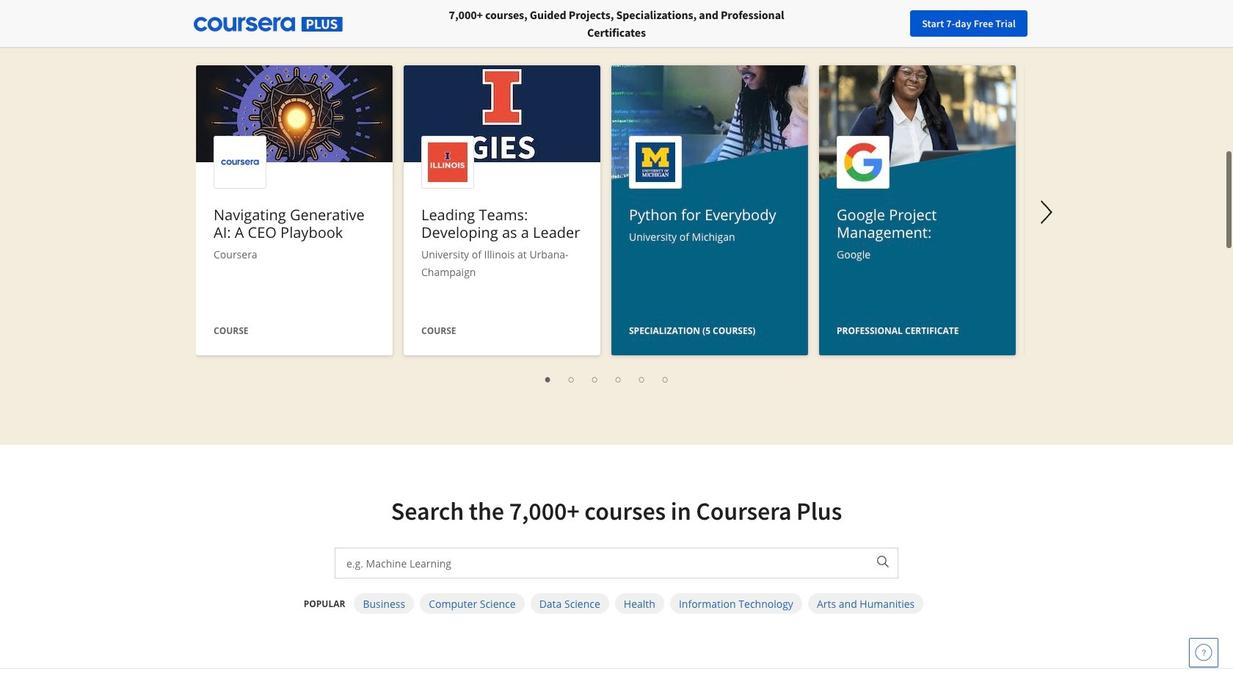 Task type: vqa. For each thing, say whether or not it's contained in the screenshot.
"search field"
yes



Task type: describe. For each thing, give the bounding box(es) containing it.
coursera plus image
[[194, 17, 343, 32]]

help center image
[[1196, 644, 1213, 662]]



Task type: locate. For each thing, give the bounding box(es) containing it.
e.g. Machine Learning text field
[[336, 549, 868, 578]]

next slide image
[[1030, 195, 1065, 230]]

None search field
[[202, 9, 555, 39]]

list
[[203, 370, 1011, 388]]



